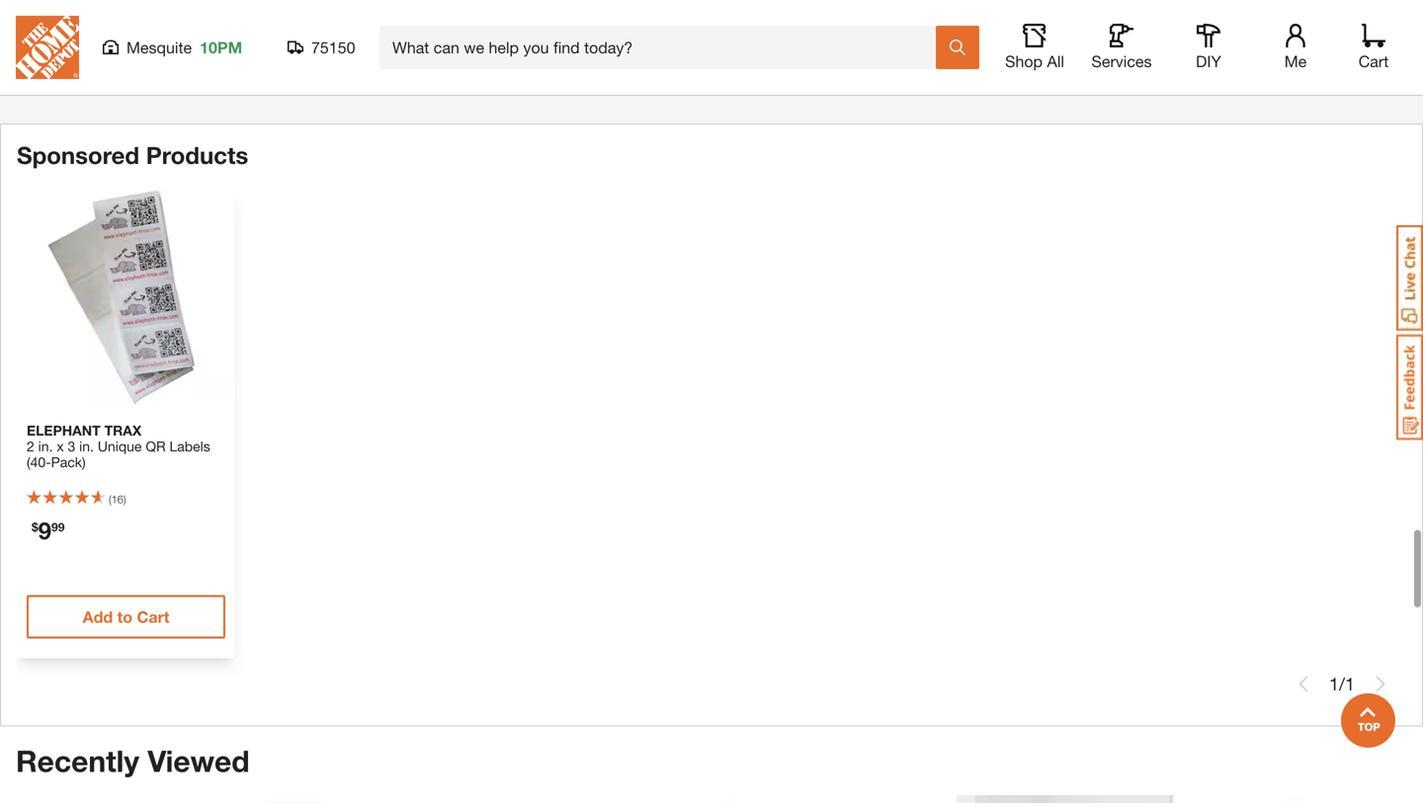 Task type: describe. For each thing, give the bounding box(es) containing it.
labels
[[169, 439, 210, 455]]

for
[[960, 15, 976, 31]]

1 horizontal spatial cart
[[1359, 52, 1389, 71]]

(
[[109, 493, 111, 506]]

moving truck rentals and dolly rentals. for more moving tips
[[296, 15, 666, 31]]

the
[[423, 36, 446, 52]]

moving tips link
[[594, 15, 666, 31]]

$
[[32, 520, 38, 534]]

be
[[1111, 15, 1127, 31]]

moving left the tips
[[594, 15, 639, 31]]

diy
[[1196, 52, 1221, 71]]

/
[[1339, 674, 1345, 695]]

pack)
[[51, 454, 86, 471]]

recently viewed
[[16, 744, 250, 779]]

2 in. from the left
[[79, 439, 94, 455]]

cart link
[[1352, 24, 1395, 71]]

no
[[1340, 15, 1356, 31]]

me button
[[1264, 24, 1327, 71]]

What can we help you find today? search field
[[392, 27, 935, 68]]

2 1 from the left
[[1345, 674, 1355, 695]]

truck
[[345, 15, 376, 31]]

services button
[[1090, 24, 1153, 71]]

diy button
[[1177, 24, 1240, 71]]

up
[[940, 15, 956, 31]]

elephant trax 2 in. x 3 in. unique qr labels (40-pack)
[[27, 423, 210, 471]]

9
[[38, 517, 51, 545]]

mesquite 10pm
[[126, 38, 242, 57]]

add to cart
[[83, 608, 169, 627]]

1 in. from the left
[[38, 439, 53, 455]]

2
[[27, 439, 34, 455]]

10pm
[[200, 38, 242, 57]]

feedback link image
[[1396, 334, 1423, 441]]

$ 9 99
[[32, 517, 65, 545]]

planning
[[1131, 15, 1184, 31]]

sponsored products
[[17, 141, 248, 169]]

and for truck
[[425, 15, 448, 31]]

stress-
[[1218, 15, 1261, 31]]

recently
[[16, 744, 139, 779]]

newsletter.
[[1004, 15, 1071, 31]]

shockwave impact duty alloy steel screw driver bit set (74-piece) image
[[257, 796, 474, 803]]

live chat image
[[1396, 225, 1423, 331]]

qr
[[146, 439, 166, 455]]

in
[[1326, 15, 1337, 31]]

services
[[1092, 52, 1152, 71]]

moving inside and exclusive discounts and coupons, sign up for our newsletter. you'll be planning your stress-free move in no time with moving supplies from the home depot.
[[286, 36, 332, 52]]

3
[[68, 439, 75, 455]]

rentals.
[[485, 15, 530, 31]]

our
[[980, 15, 1000, 31]]

to
[[117, 608, 132, 627]]

shop all button
[[1003, 24, 1066, 71]]

supplies
[[336, 36, 387, 52]]

and for exclusive
[[822, 15, 845, 31]]

tips
[[643, 15, 666, 31]]

from
[[391, 36, 419, 52]]

albany cotton onyx black pot holder set (2-pack) image
[[1190, 796, 1407, 803]]

products
[[146, 141, 248, 169]]



Task type: locate. For each thing, give the bounding box(es) containing it.
1
[[1329, 674, 1339, 695], [1345, 674, 1355, 695]]

1 horizontal spatial and
[[670, 15, 693, 31]]

sign
[[910, 15, 936, 31]]

this is the last slide image
[[1373, 677, 1388, 692]]

moving
[[296, 15, 341, 31], [594, 15, 639, 31], [286, 36, 332, 52]]

cart down time
[[1359, 52, 1389, 71]]

this is the first slide image
[[1296, 677, 1311, 692]]

elephant
[[27, 423, 100, 439]]

the home depot logo image
[[16, 16, 79, 79]]

move
[[1288, 15, 1322, 31]]

16
[[111, 493, 123, 506]]

rentals
[[380, 15, 421, 31]]

1 horizontal spatial 1
[[1345, 674, 1355, 695]]

me
[[1284, 52, 1307, 71]]

you'll
[[1074, 15, 1108, 31]]

1 vertical spatial cart
[[137, 608, 169, 627]]

discounts
[[758, 15, 818, 31]]

and right the tips
[[670, 15, 693, 31]]

1 1 from the left
[[1329, 674, 1339, 695]]

dolly
[[452, 15, 481, 31]]

99
[[51, 520, 65, 534]]

your
[[1187, 15, 1215, 31]]

)
[[123, 493, 126, 506]]

add to cart button
[[27, 596, 225, 639]]

2 horizontal spatial and
[[822, 15, 845, 31]]

add
[[83, 608, 113, 627]]

moving truck rentals link
[[296, 15, 421, 31]]

1 and from the left
[[425, 15, 448, 31]]

more
[[559, 15, 590, 31]]

coupons,
[[849, 15, 907, 31]]

x
[[57, 439, 64, 455]]

0 horizontal spatial 1
[[1329, 674, 1339, 695]]

2 in. x 3 in. unique qr labels (40-pack) image
[[17, 190, 235, 408]]

3 and from the left
[[822, 15, 845, 31]]

unique
[[98, 439, 142, 455]]

0 horizontal spatial cart
[[137, 608, 169, 627]]

home
[[450, 36, 487, 52]]

moving right with
[[286, 36, 332, 52]]

and
[[425, 15, 448, 31], [670, 15, 693, 31], [822, 15, 845, 31]]

and up the the
[[425, 15, 448, 31]]

and left the coupons,
[[822, 15, 845, 31]]

time
[[1360, 15, 1387, 31]]

cart right the to
[[137, 608, 169, 627]]

1 right this is the first slide image
[[1329, 674, 1339, 695]]

cart
[[1359, 52, 1389, 71], [137, 608, 169, 627]]

and exclusive discounts and coupons, sign up for our newsletter. you'll be planning your stress-free move in no time with moving supplies from the home depot.
[[257, 15, 1387, 52]]

1 horizontal spatial in.
[[79, 439, 94, 455]]

exclusive
[[697, 15, 754, 31]]

2 and from the left
[[670, 15, 693, 31]]

viewed
[[148, 744, 250, 779]]

moving up 75150 button
[[296, 15, 341, 31]]

trax
[[104, 423, 141, 439]]

shop
[[1005, 52, 1043, 71]]

free
[[1261, 15, 1284, 31]]

75150
[[311, 38, 355, 57]]

1 left this is the last slide image
[[1345, 674, 1355, 695]]

( 16 )
[[109, 493, 126, 506]]

10 in. support cooling medium to firm gel memory foam tight top queen mattress, breathable and hypoallergenic image
[[957, 796, 1174, 803]]

1 / 1
[[1329, 674, 1355, 695]]

(40-
[[27, 454, 51, 471]]

with
[[257, 36, 283, 52]]

depot.
[[491, 36, 532, 52]]

for
[[534, 15, 555, 31]]

0 horizontal spatial in.
[[38, 439, 53, 455]]

in. left the x
[[38, 439, 53, 455]]

75150 button
[[288, 38, 356, 57]]

1-drawer white wood set of 2-craftsman nightstands with shelf image
[[723, 796, 941, 803]]

cart inside button
[[137, 608, 169, 627]]

all
[[1047, 52, 1064, 71]]

shop all
[[1005, 52, 1064, 71]]

sponsored
[[17, 141, 139, 169]]

in.
[[38, 439, 53, 455], [79, 439, 94, 455]]

in. right 3
[[79, 439, 94, 455]]

0 vertical spatial cart
[[1359, 52, 1389, 71]]

0 horizontal spatial and
[[425, 15, 448, 31]]

mesquite
[[126, 38, 192, 57]]



Task type: vqa. For each thing, say whether or not it's contained in the screenshot.
schedule in-home measure
no



